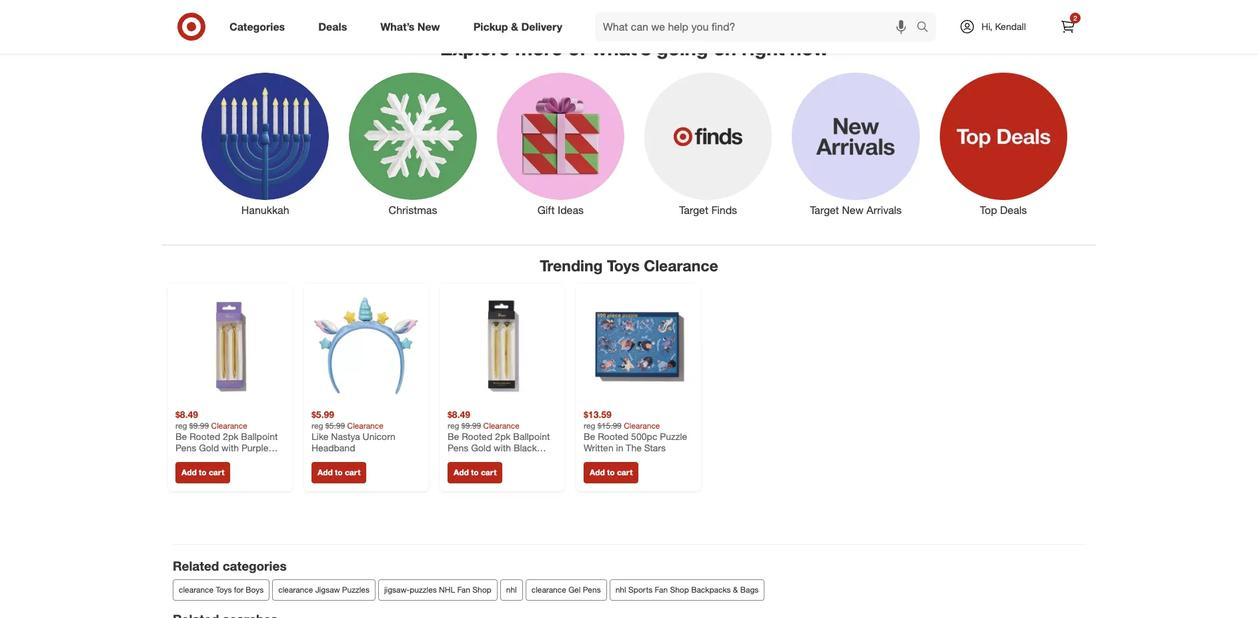 Task type: vqa. For each thing, say whether or not it's contained in the screenshot.
$5.99 to the bottom
yes



Task type: locate. For each thing, give the bounding box(es) containing it.
$8.49 for be rooted 2pk ballpoint pens gold with purple crystal black ink
[[175, 409, 198, 420]]

ink
[[233, 454, 246, 465], [506, 454, 518, 465]]

with inside $8.49 reg $9.99 clearance be rooted 2pk ballpoint pens gold with black crystal black ink
[[494, 442, 511, 454]]

0 vertical spatial deals
[[318, 20, 347, 33]]

new
[[418, 20, 440, 33], [842, 204, 864, 217]]

3 add to cart from the left
[[454, 467, 497, 477]]

cart down $8.49 reg $9.99 clearance be rooted 2pk ballpoint pens gold with purple crystal black ink
[[209, 467, 224, 477]]

deals left "what's"
[[318, 20, 347, 33]]

2 to from the left
[[335, 467, 343, 477]]

What can we help you find? suggestions appear below search field
[[595, 12, 920, 41]]

jigsaw
[[315, 585, 340, 595]]

1 horizontal spatial deals
[[1000, 204, 1027, 217]]

new for what's
[[418, 20, 440, 33]]

cart for like nastya unicorn headband
[[345, 467, 361, 477]]

be rooted 2pk ballpoint pens gold with black crystal black ink image
[[448, 292, 557, 401], [448, 292, 557, 401]]

0 horizontal spatial pens
[[175, 442, 196, 454]]

black for be rooted 2pk ballpoint pens gold with black crystal black ink
[[480, 454, 503, 465]]

1 horizontal spatial be
[[448, 431, 459, 442]]

ink inside $8.49 reg $9.99 clearance be rooted 2pk ballpoint pens gold with black crystal black ink
[[506, 454, 518, 465]]

to down $8.49 reg $9.99 clearance be rooted 2pk ballpoint pens gold with black crystal black ink
[[471, 467, 479, 477]]

1 horizontal spatial nhl
[[616, 585, 626, 595]]

target new arrivals
[[810, 204, 902, 217]]

3 cart from the left
[[481, 467, 497, 477]]

1 vertical spatial toys
[[216, 585, 232, 595]]

0 horizontal spatial &
[[511, 20, 518, 33]]

2 $8.49 from the left
[[448, 409, 470, 420]]

0 horizontal spatial rooted
[[190, 431, 220, 442]]

1 horizontal spatial $8.49
[[448, 409, 470, 420]]

1 shop from the left
[[473, 585, 492, 595]]

0 horizontal spatial toys
[[216, 585, 232, 595]]

1 vertical spatial new
[[842, 204, 864, 217]]

be
[[175, 431, 187, 442], [448, 431, 459, 442], [584, 431, 595, 442]]

top deals
[[980, 204, 1027, 217]]

fan right nhl
[[457, 585, 470, 595]]

to for like nastya unicorn headband
[[335, 467, 343, 477]]

pens inside $8.49 reg $9.99 clearance be rooted 2pk ballpoint pens gold with purple crystal black ink
[[175, 442, 196, 454]]

cart down $8.49 reg $9.99 clearance be rooted 2pk ballpoint pens gold with black crystal black ink
[[481, 467, 497, 477]]

2 add to cart button from the left
[[312, 462, 367, 483]]

ballpoint inside $8.49 reg $9.99 clearance be rooted 2pk ballpoint pens gold with purple crystal black ink
[[241, 431, 278, 442]]

target left arrivals
[[810, 204, 839, 217]]

1 nhl from the left
[[506, 585, 517, 595]]

3 rooted from the left
[[598, 431, 629, 442]]

2 fan from the left
[[655, 585, 668, 595]]

2 be from the left
[[448, 431, 459, 442]]

0 horizontal spatial gold
[[199, 442, 219, 454]]

boys
[[246, 585, 264, 595]]

1 add to cart button from the left
[[175, 462, 230, 483]]

2 crystal from the left
[[448, 454, 477, 465]]

add down written
[[590, 467, 605, 477]]

gold inside $8.49 reg $9.99 clearance be rooted 2pk ballpoint pens gold with purple crystal black ink
[[199, 442, 219, 454]]

be inside $8.49 reg $9.99 clearance be rooted 2pk ballpoint pens gold with purple crystal black ink
[[175, 431, 187, 442]]

4 add to cart button from the left
[[584, 462, 639, 483]]

2 add from the left
[[318, 467, 333, 477]]

1 horizontal spatial new
[[842, 204, 864, 217]]

ballpoint
[[241, 431, 278, 442], [513, 431, 550, 442]]

0 horizontal spatial fan
[[457, 585, 470, 595]]

add to cart down $8.49 reg $9.99 clearance be rooted 2pk ballpoint pens gold with black crystal black ink
[[454, 467, 497, 477]]

add for be rooted 2pk ballpoint pens gold with purple crystal black ink
[[181, 467, 197, 477]]

$8.49 reg $9.99 clearance be rooted 2pk ballpoint pens gold with black crystal black ink
[[448, 409, 550, 465]]

4 add from the left
[[590, 467, 605, 477]]

0 horizontal spatial black
[[208, 454, 231, 465]]

1 ink from the left
[[233, 454, 246, 465]]

1 add to cart from the left
[[181, 467, 224, 477]]

clearance inside the '$13.59 reg $15.99 clearance be rooted 500pc puzzle written in the stars'
[[624, 421, 660, 431]]

1 target from the left
[[679, 204, 709, 217]]

bags
[[741, 585, 759, 595]]

shop left backpacks
[[670, 585, 689, 595]]

1 vertical spatial $5.99
[[326, 421, 345, 431]]

2pk
[[223, 431, 238, 442], [495, 431, 511, 442]]

1 ballpoint from the left
[[241, 431, 278, 442]]

puzzles
[[342, 585, 370, 595]]

add to cart button
[[175, 462, 230, 483], [312, 462, 367, 483], [448, 462, 503, 483], [584, 462, 639, 483]]

0 horizontal spatial shop
[[473, 585, 492, 595]]

1 reg from the left
[[175, 421, 187, 431]]

3 to from the left
[[471, 467, 479, 477]]

1 $9.99 from the left
[[189, 421, 209, 431]]

rooted
[[190, 431, 220, 442], [462, 431, 493, 442], [598, 431, 629, 442]]

1 horizontal spatial crystal
[[448, 454, 477, 465]]

2 rooted from the left
[[462, 431, 493, 442]]

2 cart from the left
[[345, 467, 361, 477]]

deals
[[318, 20, 347, 33], [1000, 204, 1027, 217]]

gold for purple
[[199, 442, 219, 454]]

$9.99 for be rooted 2pk ballpoint pens gold with purple crystal black ink
[[189, 421, 209, 431]]

& inside "link"
[[511, 20, 518, 33]]

now
[[790, 36, 829, 60]]

1 cart from the left
[[209, 467, 224, 477]]

target for target finds
[[679, 204, 709, 217]]

shop left nhl link
[[473, 585, 492, 595]]

1 gold from the left
[[199, 442, 219, 454]]

1 horizontal spatial fan
[[655, 585, 668, 595]]

clearance inside $5.99 reg $5.99 clearance like nastya unicorn headband
[[347, 421, 384, 431]]

1 fan from the left
[[457, 585, 470, 595]]

$5.99
[[312, 409, 334, 420], [326, 421, 345, 431]]

cart
[[209, 467, 224, 477], [345, 467, 361, 477], [481, 467, 497, 477], [617, 467, 633, 477]]

$9.99 inside $8.49 reg $9.99 clearance be rooted 2pk ballpoint pens gold with purple crystal black ink
[[189, 421, 209, 431]]

3 clearance from the left
[[532, 585, 566, 595]]

what's new
[[381, 20, 440, 33]]

2 shop from the left
[[670, 585, 689, 595]]

reg for be rooted 500pc puzzle written in the stars
[[584, 421, 596, 431]]

1 vertical spatial deals
[[1000, 204, 1027, 217]]

gel
[[569, 585, 581, 595]]

crystal
[[175, 454, 205, 465], [448, 454, 477, 465]]

new inside what's new link
[[418, 20, 440, 33]]

add to cart down headband
[[318, 467, 361, 477]]

$8.49 for be rooted 2pk ballpoint pens gold with black crystal black ink
[[448, 409, 470, 420]]

0 horizontal spatial crystal
[[175, 454, 205, 465]]

be rooted 500pc puzzle written in the stars image
[[584, 292, 693, 401], [584, 292, 693, 401]]

hanukkah link
[[192, 70, 339, 218]]

on
[[714, 36, 737, 60]]

hi,
[[982, 21, 993, 32]]

clearance left gel
[[532, 585, 566, 595]]

$5.99 up like
[[312, 409, 334, 420]]

1 horizontal spatial with
[[494, 442, 511, 454]]

2 horizontal spatial be
[[584, 431, 595, 442]]

nhl left the clearance gel pens
[[506, 585, 517, 595]]

explore more of what's going on right now
[[440, 36, 829, 60]]

clearance
[[179, 585, 214, 595], [278, 585, 313, 595], [532, 585, 566, 595]]

fan right sports
[[655, 585, 668, 595]]

clearance toys for boys link
[[173, 580, 270, 601]]

pens
[[175, 442, 196, 454], [448, 442, 469, 454], [583, 585, 601, 595]]

headband
[[312, 442, 355, 454]]

nhl left sports
[[616, 585, 626, 595]]

to for be rooted 500pc puzzle written in the stars
[[607, 467, 615, 477]]

1 horizontal spatial clearance
[[278, 585, 313, 595]]

2 horizontal spatial rooted
[[598, 431, 629, 442]]

of
[[568, 36, 586, 60]]

reg
[[175, 421, 187, 431], [312, 421, 323, 431], [448, 421, 459, 431], [584, 421, 596, 431]]

1 $8.49 from the left
[[175, 409, 198, 420]]

cart down headband
[[345, 467, 361, 477]]

1 horizontal spatial black
[[480, 454, 503, 465]]

2 target from the left
[[810, 204, 839, 217]]

in
[[616, 442, 624, 454]]

deals inside top deals link
[[1000, 204, 1027, 217]]

0 horizontal spatial be
[[175, 431, 187, 442]]

fan inside nhl sports fan shop backpacks & bags link
[[655, 585, 668, 595]]

$8.49 inside $8.49 reg $9.99 clearance be rooted 2pk ballpoint pens gold with purple crystal black ink
[[175, 409, 198, 420]]

1 horizontal spatial $9.99
[[462, 421, 481, 431]]

new inside target new arrivals link
[[842, 204, 864, 217]]

add down headband
[[318, 467, 333, 477]]

to down $8.49 reg $9.99 clearance be rooted 2pk ballpoint pens gold with purple crystal black ink
[[199, 467, 207, 477]]

$9.99 for be rooted 2pk ballpoint pens gold with black crystal black ink
[[462, 421, 481, 431]]

2 clearance from the left
[[278, 585, 313, 595]]

rooted inside $8.49 reg $9.99 clearance be rooted 2pk ballpoint pens gold with black crystal black ink
[[462, 431, 493, 442]]

fan
[[457, 585, 470, 595], [655, 585, 668, 595]]

2 horizontal spatial clearance
[[532, 585, 566, 595]]

& right "pickup"
[[511, 20, 518, 33]]

target finds link
[[635, 70, 782, 218]]

crystal inside $8.49 reg $9.99 clearance be rooted 2pk ballpoint pens gold with black crystal black ink
[[448, 454, 477, 465]]

rooted inside the '$13.59 reg $15.99 clearance be rooted 500pc puzzle written in the stars'
[[598, 431, 629, 442]]

2 gold from the left
[[471, 442, 491, 454]]

gold inside $8.49 reg $9.99 clearance be rooted 2pk ballpoint pens gold with black crystal black ink
[[471, 442, 491, 454]]

$9.99
[[189, 421, 209, 431], [462, 421, 481, 431]]

ideas
[[558, 204, 584, 217]]

like nastya unicorn headband image
[[312, 292, 421, 401], [312, 292, 421, 401]]

2 nhl from the left
[[616, 585, 626, 595]]

2 2pk from the left
[[495, 431, 511, 442]]

& left bags
[[733, 585, 738, 595]]

related
[[173, 559, 219, 574]]

be for be rooted 500pc puzzle written in the stars
[[584, 431, 595, 442]]

nhl sports fan shop backpacks & bags
[[616, 585, 759, 595]]

2pk for black
[[495, 431, 511, 442]]

1 horizontal spatial shop
[[670, 585, 689, 595]]

clearance for clearance jigsaw puzzles
[[278, 585, 313, 595]]

0 horizontal spatial $9.99
[[189, 421, 209, 431]]

1 horizontal spatial rooted
[[462, 431, 493, 442]]

clearance down related
[[179, 585, 214, 595]]

2 reg from the left
[[312, 421, 323, 431]]

target
[[679, 204, 709, 217], [810, 204, 839, 217]]

2pk inside $8.49 reg $9.99 clearance be rooted 2pk ballpoint pens gold with purple crystal black ink
[[223, 431, 238, 442]]

kendall
[[995, 21, 1026, 32]]

1 horizontal spatial ballpoint
[[513, 431, 550, 442]]

0 horizontal spatial ballpoint
[[241, 431, 278, 442]]

target finds
[[679, 204, 737, 217]]

ink for black
[[506, 454, 518, 465]]

to down written
[[607, 467, 615, 477]]

2 $9.99 from the left
[[462, 421, 481, 431]]

1 rooted from the left
[[190, 431, 220, 442]]

toys right trending
[[607, 256, 640, 275]]

$15.99
[[598, 421, 622, 431]]

categories
[[230, 20, 285, 33]]

2 ink from the left
[[506, 454, 518, 465]]

3 be from the left
[[584, 431, 595, 442]]

clearance jigsaw puzzles
[[278, 585, 370, 595]]

1 horizontal spatial pens
[[448, 442, 469, 454]]

1 horizontal spatial toys
[[607, 256, 640, 275]]

1 horizontal spatial ink
[[506, 454, 518, 465]]

0 horizontal spatial $8.49
[[175, 409, 198, 420]]

0 vertical spatial toys
[[607, 256, 640, 275]]

more
[[515, 36, 563, 60]]

$8.49
[[175, 409, 198, 420], [448, 409, 470, 420]]

2pk inside $8.49 reg $9.99 clearance be rooted 2pk ballpoint pens gold with black crystal black ink
[[495, 431, 511, 442]]

new for target
[[842, 204, 864, 217]]

to down headband
[[335, 467, 343, 477]]

add to cart button for like nastya unicorn headband
[[312, 462, 367, 483]]

hanukkah
[[241, 204, 289, 217]]

cart down in
[[617, 467, 633, 477]]

nhl inside nhl sports fan shop backpacks & bags link
[[616, 585, 626, 595]]

like
[[312, 431, 329, 442]]

add down $8.49 reg $9.99 clearance be rooted 2pk ballpoint pens gold with black crystal black ink
[[454, 467, 469, 477]]

rooted inside $8.49 reg $9.99 clearance be rooted 2pk ballpoint pens gold with purple crystal black ink
[[190, 431, 220, 442]]

gold
[[199, 442, 219, 454], [471, 442, 491, 454]]

&
[[511, 20, 518, 33], [733, 585, 738, 595]]

$8.49 inside $8.49 reg $9.99 clearance be rooted 2pk ballpoint pens gold with black crystal black ink
[[448, 409, 470, 420]]

the
[[626, 442, 642, 454]]

1 clearance from the left
[[179, 585, 214, 595]]

reg inside $8.49 reg $9.99 clearance be rooted 2pk ballpoint pens gold with black crystal black ink
[[448, 421, 459, 431]]

add to cart down $8.49 reg $9.99 clearance be rooted 2pk ballpoint pens gold with purple crystal black ink
[[181, 467, 224, 477]]

3 add from the left
[[454, 467, 469, 477]]

reg inside $8.49 reg $9.99 clearance be rooted 2pk ballpoint pens gold with purple crystal black ink
[[175, 421, 187, 431]]

be rooted 2pk ballpoint pens gold with purple crystal black ink image
[[175, 292, 285, 401], [175, 292, 285, 401]]

0 horizontal spatial with
[[222, 442, 239, 454]]

2 horizontal spatial pens
[[583, 585, 601, 595]]

cart for be rooted 500pc puzzle written in the stars
[[617, 467, 633, 477]]

0 vertical spatial &
[[511, 20, 518, 33]]

deals link
[[307, 12, 364, 41]]

top
[[980, 204, 998, 217]]

target left finds
[[679, 204, 709, 217]]

0 horizontal spatial nhl
[[506, 585, 517, 595]]

add to cart down in
[[590, 467, 633, 477]]

add to cart
[[181, 467, 224, 477], [318, 467, 361, 477], [454, 467, 497, 477], [590, 467, 633, 477]]

1 vertical spatial &
[[733, 585, 738, 595]]

3 add to cart button from the left
[[448, 462, 503, 483]]

1 horizontal spatial target
[[810, 204, 839, 217]]

4 cart from the left
[[617, 467, 633, 477]]

3 reg from the left
[[448, 421, 459, 431]]

jigsaw-puzzles nhl fan shop
[[384, 585, 492, 595]]

add down $8.49 reg $9.99 clearance be rooted 2pk ballpoint pens gold with purple crystal black ink
[[181, 467, 197, 477]]

0 horizontal spatial new
[[418, 20, 440, 33]]

4 add to cart from the left
[[590, 467, 633, 477]]

pens inside $8.49 reg $9.99 clearance be rooted 2pk ballpoint pens gold with black crystal black ink
[[448, 442, 469, 454]]

crystal for be rooted 2pk ballpoint pens gold with purple crystal black ink
[[175, 454, 205, 465]]

to
[[199, 467, 207, 477], [335, 467, 343, 477], [471, 467, 479, 477], [607, 467, 615, 477]]

4 to from the left
[[607, 467, 615, 477]]

clearance inside $8.49 reg $9.99 clearance be rooted 2pk ballpoint pens gold with black crystal black ink
[[483, 421, 520, 431]]

be inside the '$13.59 reg $15.99 clearance be rooted 500pc puzzle written in the stars'
[[584, 431, 595, 442]]

$5.99 up headband
[[326, 421, 345, 431]]

1 crystal from the left
[[175, 454, 205, 465]]

add to cart for like nastya unicorn headband
[[318, 467, 361, 477]]

0 vertical spatial new
[[418, 20, 440, 33]]

with inside $8.49 reg $9.99 clearance be rooted 2pk ballpoint pens gold with purple crystal black ink
[[222, 442, 239, 454]]

2 link
[[1054, 12, 1083, 41]]

ink inside $8.49 reg $9.99 clearance be rooted 2pk ballpoint pens gold with purple crystal black ink
[[233, 454, 246, 465]]

shop
[[473, 585, 492, 595], [670, 585, 689, 595]]

reg for be rooted 2pk ballpoint pens gold with black crystal black ink
[[448, 421, 459, 431]]

black inside $8.49 reg $9.99 clearance be rooted 2pk ballpoint pens gold with purple crystal black ink
[[208, 454, 231, 465]]

new right "what's"
[[418, 20, 440, 33]]

4 reg from the left
[[584, 421, 596, 431]]

clearance gel pens link
[[526, 580, 607, 601]]

with for purple
[[222, 442, 239, 454]]

going
[[657, 36, 708, 60]]

$13.59
[[584, 409, 612, 420]]

clearance for be rooted 500pc puzzle written in the stars
[[624, 421, 660, 431]]

search button
[[911, 12, 943, 44]]

christmas
[[389, 204, 437, 217]]

0 horizontal spatial target
[[679, 204, 709, 217]]

toys left for
[[216, 585, 232, 595]]

nhl
[[506, 585, 517, 595], [616, 585, 626, 595]]

0 horizontal spatial deals
[[318, 20, 347, 33]]

crystal inside $8.49 reg $9.99 clearance be rooted 2pk ballpoint pens gold with purple crystal black ink
[[175, 454, 205, 465]]

$9.99 inside $8.49 reg $9.99 clearance be rooted 2pk ballpoint pens gold with black crystal black ink
[[462, 421, 481, 431]]

be inside $8.49 reg $9.99 clearance be rooted 2pk ballpoint pens gold with black crystal black ink
[[448, 431, 459, 442]]

reg for be rooted 2pk ballpoint pens gold with purple crystal black ink
[[175, 421, 187, 431]]

christmas link
[[339, 70, 487, 218]]

0 horizontal spatial clearance
[[179, 585, 214, 595]]

2 ballpoint from the left
[[513, 431, 550, 442]]

new left arrivals
[[842, 204, 864, 217]]

nhl
[[439, 585, 455, 595]]

target new arrivals link
[[782, 70, 930, 218]]

1 add from the left
[[181, 467, 197, 477]]

2 with from the left
[[494, 442, 511, 454]]

0 horizontal spatial ink
[[233, 454, 246, 465]]

ballpoint inside $8.49 reg $9.99 clearance be rooted 2pk ballpoint pens gold with black crystal black ink
[[513, 431, 550, 442]]

1 horizontal spatial gold
[[471, 442, 491, 454]]

reg for like nastya unicorn headband
[[312, 421, 323, 431]]

clearance left jigsaw
[[278, 585, 313, 595]]

1 to from the left
[[199, 467, 207, 477]]

2pk for purple
[[223, 431, 238, 442]]

reg inside $5.99 reg $5.99 clearance like nastya unicorn headband
[[312, 421, 323, 431]]

stars
[[644, 442, 666, 454]]

clearance for clearance toys for boys
[[179, 585, 214, 595]]

1 with from the left
[[222, 442, 239, 454]]

what's new link
[[369, 12, 457, 41]]

1 be from the left
[[175, 431, 187, 442]]

nhl inside nhl link
[[506, 585, 517, 595]]

1 2pk from the left
[[223, 431, 238, 442]]

add to cart button for be rooted 2pk ballpoint pens gold with black crystal black ink
[[448, 462, 503, 483]]

clearance inside $8.49 reg $9.99 clearance be rooted 2pk ballpoint pens gold with purple crystal black ink
[[211, 421, 247, 431]]

arrivals
[[867, 204, 902, 217]]

related categories
[[173, 559, 287, 574]]

2 add to cart from the left
[[318, 467, 361, 477]]

0 horizontal spatial 2pk
[[223, 431, 238, 442]]

reg inside the '$13.59 reg $15.99 clearance be rooted 500pc puzzle written in the stars'
[[584, 421, 596, 431]]

deals right top
[[1000, 204, 1027, 217]]

what's
[[592, 36, 651, 60]]

sports
[[629, 585, 653, 595]]

1 horizontal spatial 2pk
[[495, 431, 511, 442]]



Task type: describe. For each thing, give the bounding box(es) containing it.
jigsaw-
[[384, 585, 410, 595]]

ink for purple
[[233, 454, 246, 465]]

add for be rooted 2pk ballpoint pens gold with black crystal black ink
[[454, 467, 469, 477]]

add to cart for be rooted 500pc puzzle written in the stars
[[590, 467, 633, 477]]

pickup
[[474, 20, 508, 33]]

clearance for clearance gel pens
[[532, 585, 566, 595]]

puzzle
[[660, 431, 687, 442]]

pens inside clearance gel pens link
[[583, 585, 601, 595]]

to for be rooted 2pk ballpoint pens gold with purple crystal black ink
[[199, 467, 207, 477]]

with for black
[[494, 442, 511, 454]]

fan inside jigsaw-puzzles nhl fan shop link
[[457, 585, 470, 595]]

toys for for
[[216, 585, 232, 595]]

nastya
[[331, 431, 360, 442]]

nhl for nhl
[[506, 585, 517, 595]]

pens for be rooted 2pk ballpoint pens gold with black crystal black ink
[[448, 442, 469, 454]]

gold for black
[[471, 442, 491, 454]]

nhl for nhl sports fan shop backpacks & bags
[[616, 585, 626, 595]]

written
[[584, 442, 614, 454]]

target for target new arrivals
[[810, 204, 839, 217]]

clearance jigsaw puzzles link
[[272, 580, 376, 601]]

rooted for be rooted 2pk ballpoint pens gold with purple crystal black ink
[[190, 431, 220, 442]]

pickup & delivery
[[474, 20, 563, 33]]

unicorn
[[363, 431, 396, 442]]

clearance for be rooted 2pk ballpoint pens gold with black crystal black ink
[[483, 421, 520, 431]]

gift
[[538, 204, 555, 217]]

categories
[[223, 559, 287, 574]]

trending toys clearance
[[540, 256, 718, 275]]

ballpoint for purple
[[241, 431, 278, 442]]

right
[[742, 36, 785, 60]]

be for be rooted 2pk ballpoint pens gold with purple crystal black ink
[[175, 431, 187, 442]]

toys for clearance
[[607, 256, 640, 275]]

nhl sports fan shop backpacks & bags link
[[610, 580, 765, 601]]

add for be rooted 500pc puzzle written in the stars
[[590, 467, 605, 477]]

deals inside deals link
[[318, 20, 347, 33]]

500pc
[[631, 431, 658, 442]]

gift ideas link
[[487, 70, 635, 218]]

top deals link
[[930, 70, 1078, 218]]

rooted for be rooted 500pc puzzle written in the stars
[[598, 431, 629, 442]]

pens for be rooted 2pk ballpoint pens gold with purple crystal black ink
[[175, 442, 196, 454]]

what's
[[381, 20, 415, 33]]

cart for be rooted 2pk ballpoint pens gold with purple crystal black ink
[[209, 467, 224, 477]]

$5.99 reg $5.99 clearance like nastya unicorn headband
[[312, 409, 396, 454]]

purple
[[241, 442, 268, 454]]

cart for be rooted 2pk ballpoint pens gold with black crystal black ink
[[481, 467, 497, 477]]

crystal for be rooted 2pk ballpoint pens gold with black crystal black ink
[[448, 454, 477, 465]]

hi, kendall
[[982, 21, 1026, 32]]

pickup & delivery link
[[462, 12, 579, 41]]

backpacks
[[691, 585, 731, 595]]

clearance gel pens
[[532, 585, 601, 595]]

delivery
[[521, 20, 563, 33]]

puzzles
[[410, 585, 437, 595]]

be for be rooted 2pk ballpoint pens gold with black crystal black ink
[[448, 431, 459, 442]]

jigsaw-puzzles nhl fan shop link
[[378, 580, 498, 601]]

finds
[[712, 204, 737, 217]]

add to cart button for be rooted 2pk ballpoint pens gold with purple crystal black ink
[[175, 462, 230, 483]]

add to cart button for be rooted 500pc puzzle written in the stars
[[584, 462, 639, 483]]

categories link
[[218, 12, 302, 41]]

clearance for be rooted 2pk ballpoint pens gold with purple crystal black ink
[[211, 421, 247, 431]]

0 vertical spatial $5.99
[[312, 409, 334, 420]]

rooted for be rooted 2pk ballpoint pens gold with black crystal black ink
[[462, 431, 493, 442]]

2 horizontal spatial black
[[514, 442, 537, 454]]

black for be rooted 2pk ballpoint pens gold with purple crystal black ink
[[208, 454, 231, 465]]

$8.49 reg $9.99 clearance be rooted 2pk ballpoint pens gold with purple crystal black ink
[[175, 409, 278, 465]]

to for be rooted 2pk ballpoint pens gold with black crystal black ink
[[471, 467, 479, 477]]

gift ideas
[[538, 204, 584, 217]]

add to cart for be rooted 2pk ballpoint pens gold with purple crystal black ink
[[181, 467, 224, 477]]

clearance for like nastya unicorn headband
[[347, 421, 384, 431]]

add for like nastya unicorn headband
[[318, 467, 333, 477]]

nhl link
[[500, 580, 523, 601]]

1 horizontal spatial &
[[733, 585, 738, 595]]

clearance toys for boys
[[179, 585, 264, 595]]

2
[[1074, 14, 1078, 22]]

$13.59 reg $15.99 clearance be rooted 500pc puzzle written in the stars
[[584, 409, 687, 454]]

ballpoint for black
[[513, 431, 550, 442]]

search
[[911, 21, 943, 34]]

trending
[[540, 256, 603, 275]]

add to cart for be rooted 2pk ballpoint pens gold with black crystal black ink
[[454, 467, 497, 477]]

for
[[234, 585, 244, 595]]

explore
[[440, 36, 510, 60]]



